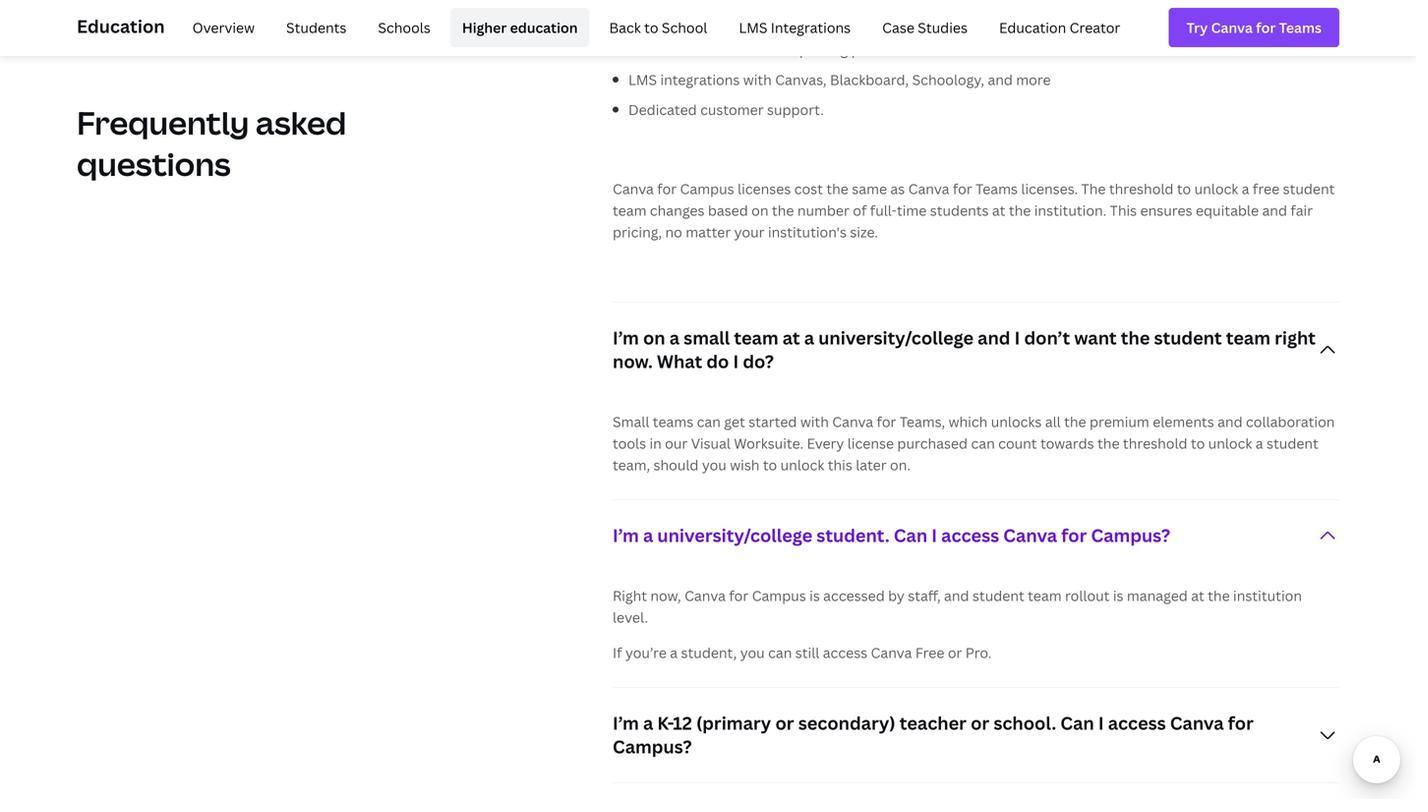 Task type: locate. For each thing, give the bounding box(es) containing it.
lms for lms integrations with canvas, blackboard, schoology, and more
[[629, 70, 657, 89]]

access
[[848, 11, 893, 29], [942, 524, 1000, 548], [823, 644, 868, 662], [1108, 712, 1166, 736]]

or left pro. at the bottom right of page
[[948, 644, 962, 662]]

and left don't
[[978, 326, 1011, 350]]

at down teams at the top right of the page
[[992, 201, 1006, 220]]

1 vertical spatial campus?
[[613, 735, 692, 759]]

0 vertical spatial university/college
[[819, 326, 974, 350]]

i'm for i'm on a small team at a university/college and i don't want the student team right now. what do i do?
[[613, 326, 639, 350]]

1 horizontal spatial education
[[999, 18, 1067, 37]]

2 i'm from the top
[[613, 524, 639, 548]]

campus? left (primary
[[613, 735, 692, 759]]

i'm left what
[[613, 326, 639, 350]]

teams
[[653, 413, 694, 431]]

0 vertical spatial you
[[702, 456, 727, 475]]

sso
[[677, 11, 705, 29]]

a left the "k-"
[[643, 712, 653, 736]]

your
[[735, 223, 765, 241]]

1 vertical spatial can
[[1061, 712, 1095, 736]]

2 vertical spatial i'm
[[613, 712, 639, 736]]

i'm inside i'm on a small team at a university/college and i don't want the student team right now. what do i do?
[[613, 326, 639, 350]]

unlock down "every"
[[781, 456, 825, 475]]

1 vertical spatial campus
[[752, 587, 806, 605]]

is right rollout
[[1113, 587, 1124, 605]]

do?
[[743, 350, 774, 374]]

university/college
[[819, 326, 974, 350], [658, 524, 813, 548]]

dedicated customer support.
[[629, 100, 824, 119]]

1 horizontal spatial campus?
[[1091, 524, 1171, 548]]

and right the elements
[[1218, 413, 1243, 431]]

1 vertical spatial with
[[801, 413, 829, 431]]

0 vertical spatial with
[[743, 70, 772, 89]]

full-
[[870, 201, 897, 220]]

at inside canva for campus licenses cost the same as canva for teams licenses. the threshold to unlock a free student team changes based on the number of full-time students at the institution. this ensures equitable and fair pricing, no matter your institution's size.
[[992, 201, 1006, 220]]

pro.
[[966, 644, 992, 662]]

1 vertical spatial lms
[[629, 70, 657, 89]]

can
[[894, 524, 928, 548], [1061, 712, 1095, 736]]

can left still
[[768, 644, 792, 662]]

student
[[793, 11, 845, 29], [1283, 179, 1335, 198], [1154, 326, 1222, 350], [1267, 434, 1319, 453], [973, 587, 1025, 605]]

with up "every"
[[801, 413, 829, 431]]

can up visual
[[697, 413, 721, 431]]

this
[[1110, 201, 1137, 220]]

and
[[765, 11, 790, 29], [758, 41, 783, 59], [988, 70, 1013, 89], [1263, 201, 1288, 220], [978, 326, 1011, 350], [1218, 413, 1243, 431], [944, 587, 970, 605]]

integrations
[[771, 18, 851, 37]]

campus inside canva for campus licenses cost the same as canva for teams licenses. the threshold to unlock a free student team changes based on the number of full-time students at the institution. this ensures equitable and fair pricing, no matter your institution's size.
[[680, 179, 734, 198]]

0 vertical spatial can
[[697, 413, 721, 431]]

1 horizontal spatial or
[[948, 644, 962, 662]]

menu bar containing overview
[[173, 8, 1133, 47]]

unlock down the elements
[[1209, 434, 1253, 453]]

creator
[[1070, 18, 1121, 37]]

no
[[665, 223, 683, 241]]

at right managed
[[1191, 587, 1205, 605]]

the
[[827, 179, 849, 198], [772, 201, 794, 220], [1009, 201, 1031, 220], [1121, 326, 1150, 350], [1064, 413, 1087, 431], [1098, 434, 1120, 453], [1208, 587, 1230, 605]]

1 horizontal spatial campus
[[752, 587, 806, 605]]

i right school.
[[1099, 712, 1104, 736]]

1 vertical spatial you
[[740, 644, 765, 662]]

0 horizontal spatial can
[[894, 524, 928, 548]]

campus?
[[1091, 524, 1171, 548], [613, 735, 692, 759]]

university/college down the wish at the right of page
[[658, 524, 813, 548]]

collaboration
[[1246, 413, 1335, 431]]

or left school.
[[971, 712, 990, 736]]

i up staff, on the right of the page
[[932, 524, 937, 548]]

student up the elements
[[1154, 326, 1222, 350]]

university/college up teams,
[[819, 326, 974, 350]]

unlock
[[1195, 179, 1239, 198], [1209, 434, 1253, 453], [781, 456, 825, 475]]

i'm inside i'm a k-12 (primary or secondary) teacher or school. can i access canva for campus?
[[613, 712, 639, 736]]

can right student.
[[894, 524, 928, 548]]

team up pricing,
[[613, 201, 647, 220]]

threshold up this
[[1109, 179, 1174, 198]]

with down streamlined admin and reporting permissions
[[743, 70, 772, 89]]

which
[[949, 413, 988, 431]]

1 horizontal spatial with
[[801, 413, 829, 431]]

campus up if you're a student, you can still access canva free or pro.
[[752, 587, 806, 605]]

at inside right now, canva for campus is accessed by staff, and student team rollout is managed at the institution level.
[[1191, 587, 1205, 605]]

a right do? in the right top of the page
[[804, 326, 815, 350]]

0 horizontal spatial with
[[743, 70, 772, 89]]

1 vertical spatial unlock
[[1209, 434, 1253, 453]]

can down 'which'
[[971, 434, 995, 453]]

a
[[1242, 179, 1250, 198], [670, 326, 680, 350], [804, 326, 815, 350], [1256, 434, 1264, 453], [643, 524, 653, 548], [670, 644, 678, 662], [643, 712, 653, 736]]

1 vertical spatial on
[[643, 326, 666, 350]]

or
[[948, 644, 962, 662], [776, 712, 794, 736], [971, 712, 990, 736]]

3 i'm from the top
[[613, 712, 639, 736]]

what
[[657, 350, 703, 374]]

can inside i'm a k-12 (primary or secondary) teacher or school. can i access canva for campus?
[[1061, 712, 1095, 736]]

free
[[916, 644, 945, 662]]

and inside i'm on a small team at a university/college and i don't want the student team right now. what do i do?
[[978, 326, 1011, 350]]

pricing,
[[613, 223, 662, 241]]

you right "student,"
[[740, 644, 765, 662]]

a down "collaboration"
[[1256, 434, 1264, 453]]

a inside i'm a k-12 (primary or secondary) teacher or school. can i access canva for campus?
[[643, 712, 653, 736]]

overview link
[[181, 8, 267, 47]]

teams
[[976, 179, 1018, 198]]

and down enable sso for staff and student access
[[758, 41, 783, 59]]

for inside right now, canva for campus is accessed by staff, and student team rollout is managed at the institution level.
[[729, 587, 749, 605]]

for inside small teams can get started with canva for teams, which unlocks all the premium elements and collaboration tools in our visual worksuite. every license purchased can count towards the threshold to unlock a student team, should you wish to unlock this later on.
[[877, 413, 897, 431]]

i'm left the "k-"
[[613, 712, 639, 736]]

1 horizontal spatial at
[[992, 201, 1006, 220]]

2 horizontal spatial at
[[1191, 587, 1205, 605]]

integrations
[[661, 70, 740, 89]]

to right back
[[644, 18, 659, 37]]

1 vertical spatial threshold
[[1123, 434, 1188, 453]]

0 vertical spatial unlock
[[1195, 179, 1239, 198]]

right
[[613, 587, 647, 605]]

to up ensures
[[1177, 179, 1191, 198]]

0 horizontal spatial is
[[810, 587, 820, 605]]

and inside small teams can get started with canva for teams, which unlocks all the premium elements and collaboration tools in our visual worksuite. every license purchased can count towards the threshold to unlock a student team, should you wish to unlock this later on.
[[1218, 413, 1243, 431]]

1 vertical spatial i'm
[[613, 524, 639, 548]]

to down the elements
[[1191, 434, 1205, 453]]

the right all
[[1064, 413, 1087, 431]]

0 horizontal spatial you
[[702, 456, 727, 475]]

purchased
[[898, 434, 968, 453]]

with
[[743, 70, 772, 89], [801, 413, 829, 431]]

on left small
[[643, 326, 666, 350]]

students
[[286, 18, 347, 37]]

0 horizontal spatial at
[[783, 326, 800, 350]]

right
[[1275, 326, 1316, 350]]

a inside small teams can get started with canva for teams, which unlocks all the premium elements and collaboration tools in our visual worksuite. every license purchased can count towards the threshold to unlock a student team, should you wish to unlock this later on.
[[1256, 434, 1264, 453]]

0 horizontal spatial on
[[643, 326, 666, 350]]

0 horizontal spatial campus
[[680, 179, 734, 198]]

license
[[848, 434, 894, 453]]

with inside small teams can get started with canva for teams, which unlocks all the premium elements and collaboration tools in our visual worksuite. every license purchased can count towards the threshold to unlock a student team, should you wish to unlock this later on.
[[801, 413, 829, 431]]

0 vertical spatial on
[[752, 201, 769, 220]]

0 horizontal spatial campus?
[[613, 735, 692, 759]]

team inside canva for campus licenses cost the same as canva for teams licenses. the threshold to unlock a free student team changes based on the number of full-time students at the institution. this ensures equitable and fair pricing, no matter your institution's size.
[[613, 201, 647, 220]]

menu bar
[[173, 8, 1133, 47]]

campus? up managed
[[1091, 524, 1171, 548]]

student.
[[817, 524, 890, 548]]

i
[[1015, 326, 1020, 350], [733, 350, 739, 374], [932, 524, 937, 548], [1099, 712, 1104, 736]]

0 vertical spatial campus
[[680, 179, 734, 198]]

now.
[[613, 350, 653, 374]]

teacher
[[900, 712, 967, 736]]

2 vertical spatial can
[[768, 644, 792, 662]]

for
[[708, 11, 728, 29], [657, 179, 677, 198], [953, 179, 973, 198], [877, 413, 897, 431], [1062, 524, 1087, 548], [729, 587, 749, 605], [1228, 712, 1254, 736]]

based
[[708, 201, 748, 220]]

time
[[897, 201, 927, 220]]

0 horizontal spatial university/college
[[658, 524, 813, 548]]

every
[[807, 434, 844, 453]]

our
[[665, 434, 688, 453]]

a left small
[[670, 326, 680, 350]]

as
[[891, 179, 905, 198]]

asked
[[256, 101, 347, 144]]

and right staff, on the right of the page
[[944, 587, 970, 605]]

student up reporting
[[793, 11, 845, 29]]

i right do
[[733, 350, 739, 374]]

the left the institution
[[1208, 587, 1230, 605]]

1 i'm from the top
[[613, 326, 639, 350]]

0 vertical spatial i'm
[[613, 326, 639, 350]]

i'm a university/college student. can i access canva for campus? button
[[613, 501, 1340, 571]]

2 vertical spatial unlock
[[781, 456, 825, 475]]

0 horizontal spatial lms
[[629, 70, 657, 89]]

education creator link
[[988, 8, 1133, 47]]

team left rollout
[[1028, 587, 1062, 605]]

on.
[[890, 456, 911, 475]]

0 vertical spatial lms
[[739, 18, 768, 37]]

premium
[[1090, 413, 1150, 431]]

student up fair
[[1283, 179, 1335, 198]]

still
[[796, 644, 820, 662]]

0 vertical spatial at
[[992, 201, 1006, 220]]

at right do? in the right top of the page
[[783, 326, 800, 350]]

0 vertical spatial can
[[894, 524, 928, 548]]

education
[[77, 14, 165, 38], [999, 18, 1067, 37]]

1 horizontal spatial you
[[740, 644, 765, 662]]

the inside i'm on a small team at a university/college and i don't want the student team right now. what do i do?
[[1121, 326, 1150, 350]]

0 vertical spatial threshold
[[1109, 179, 1174, 198]]

1 horizontal spatial lms
[[739, 18, 768, 37]]

secondary)
[[798, 712, 896, 736]]

at inside i'm on a small team at a university/college and i don't want the student team right now. what do i do?
[[783, 326, 800, 350]]

lms inside education 'element'
[[739, 18, 768, 37]]

2 horizontal spatial can
[[971, 434, 995, 453]]

1 horizontal spatial on
[[752, 201, 769, 220]]

and down free
[[1263, 201, 1288, 220]]

this
[[828, 456, 853, 475]]

k-
[[658, 712, 673, 736]]

blackboard,
[[830, 70, 909, 89]]

lms integrations link
[[727, 8, 863, 47]]

campus? inside i'm a k-12 (primary or secondary) teacher or school. can i access canva for campus?
[[613, 735, 692, 759]]

1 horizontal spatial university/college
[[819, 326, 974, 350]]

visual
[[691, 434, 731, 453]]

staff,
[[908, 587, 941, 605]]

school
[[662, 18, 708, 37]]

if
[[613, 644, 622, 662]]

education inside education creator 'link'
[[999, 18, 1067, 37]]

unlock inside canva for campus licenses cost the same as canva for teams licenses. the threshold to unlock a free student team changes based on the number of full-time students at the institution. this ensures equitable and fair pricing, no matter your institution's size.
[[1195, 179, 1239, 198]]

threshold inside small teams can get started with canva for teams, which unlocks all the premium elements and collaboration tools in our visual worksuite. every license purchased can count towards the threshold to unlock a student team, should you wish to unlock this later on.
[[1123, 434, 1188, 453]]

1 horizontal spatial can
[[1061, 712, 1095, 736]]

i left don't
[[1015, 326, 1020, 350]]

the inside right now, canva for campus is accessed by staff, and student team rollout is managed at the institution level.
[[1208, 587, 1230, 605]]

you down visual
[[702, 456, 727, 475]]

staff
[[731, 11, 761, 29]]

0 horizontal spatial education
[[77, 14, 165, 38]]

campus up based on the top
[[680, 179, 734, 198]]

unlocks
[[991, 413, 1042, 431]]

1 horizontal spatial is
[[1113, 587, 1124, 605]]

student up pro. at the bottom right of page
[[973, 587, 1025, 605]]

and up streamlined admin and reporting permissions
[[765, 11, 790, 29]]

can
[[697, 413, 721, 431], [971, 434, 995, 453], [768, 644, 792, 662]]

elements
[[1153, 413, 1215, 431]]

i'm
[[613, 326, 639, 350], [613, 524, 639, 548], [613, 712, 639, 736]]

a left free
[[1242, 179, 1250, 198]]

students link
[[275, 8, 358, 47]]

student down "collaboration"
[[1267, 434, 1319, 453]]

the right want
[[1121, 326, 1150, 350]]

can right school.
[[1061, 712, 1095, 736]]

lms integrations
[[739, 18, 851, 37]]

or right (primary
[[776, 712, 794, 736]]

i'm up right
[[613, 524, 639, 548]]

lms up admin
[[739, 18, 768, 37]]

to down worksuite.
[[763, 456, 777, 475]]

threshold down the elements
[[1123, 434, 1188, 453]]

is left accessed
[[810, 587, 820, 605]]

lms up dedicated
[[629, 70, 657, 89]]

i inside i'm a k-12 (primary or secondary) teacher or school. can i access canva for campus?
[[1099, 712, 1104, 736]]

2 vertical spatial at
[[1191, 587, 1205, 605]]

unlock up the equitable
[[1195, 179, 1239, 198]]

on down licenses
[[752, 201, 769, 220]]

enable
[[629, 11, 674, 29]]

to
[[644, 18, 659, 37], [1177, 179, 1191, 198], [1191, 434, 1205, 453], [763, 456, 777, 475]]

you inside small teams can get started with canva for teams, which unlocks all the premium elements and collaboration tools in our visual worksuite. every license purchased can count towards the threshold to unlock a student team, should you wish to unlock this later on.
[[702, 456, 727, 475]]

1 vertical spatial at
[[783, 326, 800, 350]]



Task type: describe. For each thing, give the bounding box(es) containing it.
schools link
[[366, 8, 442, 47]]

higher education link
[[450, 8, 590, 47]]

the down teams at the top right of the page
[[1009, 201, 1031, 220]]

school.
[[994, 712, 1057, 736]]

right now, canva for campus is accessed by staff, and student team rollout is managed at the institution level.
[[613, 587, 1302, 627]]

to inside canva for campus licenses cost the same as canva for teams licenses. the threshold to unlock a free student team changes based on the number of full-time students at the institution. this ensures equitable and fair pricing, no matter your institution's size.
[[1177, 179, 1191, 198]]

streamlined admin and reporting permissions
[[629, 41, 932, 59]]

canva inside small teams can get started with canva for teams, which unlocks all the premium elements and collaboration tools in our visual worksuite. every license purchased can count towards the threshold to unlock a student team, should you wish to unlock this later on.
[[832, 413, 874, 431]]

to inside education 'element'
[[644, 18, 659, 37]]

permissions
[[852, 41, 932, 59]]

started
[[749, 413, 797, 431]]

access inside i'm a k-12 (primary or secondary) teacher or school. can i access canva for campus?
[[1108, 712, 1166, 736]]

and inside canva for campus licenses cost the same as canva for teams licenses. the threshold to unlock a free student team changes based on the number of full-time students at the institution. this ensures equitable and fair pricing, no matter your institution's size.
[[1263, 201, 1288, 220]]

i'm a university/college student. can i access canva for campus?
[[613, 524, 1171, 548]]

frequently
[[77, 101, 249, 144]]

accessed
[[824, 587, 885, 605]]

i'm on a small team at a university/college and i don't want the student team right now. what do i do?
[[613, 326, 1316, 374]]

the down licenses
[[772, 201, 794, 220]]

university/college inside i'm on a small team at a university/college and i don't want the student team right now. what do i do?
[[819, 326, 974, 350]]

team left right on the right top
[[1226, 326, 1271, 350]]

and inside right now, canva for campus is accessed by staff, and student team rollout is managed at the institution level.
[[944, 587, 970, 605]]

a up "now,"
[[643, 524, 653, 548]]

licenses.
[[1021, 179, 1078, 198]]

canva inside i'm a k-12 (primary or secondary) teacher or school. can i access canva for campus?
[[1170, 712, 1224, 736]]

1 vertical spatial can
[[971, 434, 995, 453]]

canvas,
[[775, 70, 827, 89]]

1 horizontal spatial can
[[768, 644, 792, 662]]

student inside canva for campus licenses cost the same as canva for teams licenses. the threshold to unlock a free student team changes based on the number of full-time students at the institution. this ensures equitable and fair pricing, no matter your institution's size.
[[1283, 179, 1335, 198]]

education element
[[77, 0, 1340, 55]]

on inside canva for campus licenses cost the same as canva for teams licenses. the threshold to unlock a free student team changes based on the number of full-time students at the institution. this ensures equitable and fair pricing, no matter your institution's size.
[[752, 201, 769, 220]]

higher
[[462, 18, 507, 37]]

1 is from the left
[[810, 587, 820, 605]]

small
[[684, 326, 730, 350]]

don't
[[1025, 326, 1070, 350]]

licenses
[[738, 179, 791, 198]]

a right you're
[[670, 644, 678, 662]]

0 vertical spatial campus?
[[1091, 524, 1171, 548]]

0 horizontal spatial can
[[697, 413, 721, 431]]

do
[[707, 350, 729, 374]]

canva inside right now, canva for campus is accessed by staff, and student team rollout is managed at the institution level.
[[685, 587, 726, 605]]

team right do
[[734, 326, 779, 350]]

i'm a k-12 (primary or secondary) teacher or school. can i access canva for campus?
[[613, 712, 1254, 759]]

reporting
[[786, 41, 848, 59]]

for inside i'm a k-12 (primary or secondary) teacher or school. can i access canva for campus?
[[1228, 712, 1254, 736]]

canva for campus licenses cost the same as canva for teams licenses. the threshold to unlock a free student team changes based on the number of full-time students at the institution. this ensures equitable and fair pricing, no matter your institution's size.
[[613, 179, 1335, 241]]

institution
[[1234, 587, 1302, 605]]

size.
[[850, 223, 878, 241]]

education
[[510, 18, 578, 37]]

the down "premium"
[[1098, 434, 1120, 453]]

small
[[613, 413, 650, 431]]

institution.
[[1035, 201, 1107, 220]]

ensures
[[1141, 201, 1193, 220]]

streamlined
[[629, 41, 710, 59]]

number
[[798, 201, 850, 220]]

dedicated
[[629, 100, 697, 119]]

2 horizontal spatial or
[[971, 712, 990, 736]]

cost
[[795, 179, 823, 198]]

i'm for i'm a university/college student. can i access canva for campus?
[[613, 524, 639, 548]]

customer
[[700, 100, 764, 119]]

2 is from the left
[[1113, 587, 1124, 605]]

same
[[852, 179, 887, 198]]

student inside right now, canva for campus is accessed by staff, and student team rollout is managed at the institution level.
[[973, 587, 1025, 605]]

case
[[883, 18, 915, 37]]

the up number
[[827, 179, 849, 198]]

teams,
[[900, 413, 946, 431]]

more
[[1016, 70, 1051, 89]]

schoology,
[[912, 70, 985, 89]]

later
[[856, 456, 887, 475]]

i'm on a small team at a university/college and i don't want the student team right now. what do i do? button
[[613, 303, 1340, 397]]

education for education creator
[[999, 18, 1067, 37]]

canva inside i'm a university/college student. can i access canva for campus? dropdown button
[[1004, 524, 1058, 548]]

worksuite.
[[734, 434, 804, 453]]

campus inside right now, canva for campus is accessed by staff, and student team rollout is managed at the institution level.
[[752, 587, 806, 605]]

student inside small teams can get started with canva for teams, which unlocks all the premium elements and collaboration tools in our visual worksuite. every license purchased can count towards the threshold to unlock a student team, should you wish to unlock this later on.
[[1267, 434, 1319, 453]]

count
[[999, 434, 1037, 453]]

back
[[609, 18, 641, 37]]

student,
[[681, 644, 737, 662]]

i'm for i'm a k-12 (primary or secondary) teacher or school. can i access canva for campus?
[[613, 712, 639, 736]]

changes
[[650, 201, 705, 220]]

0 horizontal spatial or
[[776, 712, 794, 736]]

overview
[[192, 18, 255, 37]]

admin
[[713, 41, 754, 59]]

threshold inside canva for campus licenses cost the same as canva for teams licenses. the threshold to unlock a free student team changes based on the number of full-time students at the institution. this ensures equitable and fair pricing, no matter your institution's size.
[[1109, 179, 1174, 198]]

matter
[[686, 223, 731, 241]]

i'm a k-12 (primary or secondary) teacher or school. can i access canva for campus? button
[[613, 689, 1340, 783]]

if you're a student, you can still access canva free or pro.
[[613, 644, 992, 662]]

back to school
[[609, 18, 708, 37]]

level.
[[613, 608, 648, 627]]

get
[[724, 413, 745, 431]]

education for education
[[77, 14, 165, 38]]

fair
[[1291, 201, 1313, 220]]

all
[[1045, 413, 1061, 431]]

(primary
[[696, 712, 772, 736]]

now,
[[651, 587, 681, 605]]

should
[[654, 456, 699, 475]]

1 vertical spatial university/college
[[658, 524, 813, 548]]

and left more
[[988, 70, 1013, 89]]

questions
[[77, 143, 231, 185]]

case studies
[[883, 18, 968, 37]]

on inside i'm on a small team at a university/college and i don't want the student team right now. what do i do?
[[643, 326, 666, 350]]

lms for lms integrations
[[739, 18, 768, 37]]

towards
[[1041, 434, 1095, 453]]

in
[[650, 434, 662, 453]]

higher education
[[462, 18, 578, 37]]

menu bar inside education 'element'
[[173, 8, 1133, 47]]

studies
[[918, 18, 968, 37]]

12
[[673, 712, 692, 736]]

of
[[853, 201, 867, 220]]

case studies link
[[871, 8, 980, 47]]

team inside right now, canva for campus is accessed by staff, and student team rollout is managed at the institution level.
[[1028, 587, 1062, 605]]

schools
[[378, 18, 431, 37]]

managed
[[1127, 587, 1188, 605]]

a inside canva for campus licenses cost the same as canva for teams licenses. the threshold to unlock a free student team changes based on the number of full-time students at the institution. this ensures equitable and fair pricing, no matter your institution's size.
[[1242, 179, 1250, 198]]

student inside i'm on a small team at a university/college and i don't want the student team right now. what do i do?
[[1154, 326, 1222, 350]]

rollout
[[1065, 587, 1110, 605]]

education creator
[[999, 18, 1121, 37]]

frequently asked questions
[[77, 101, 347, 185]]



Task type: vqa. For each thing, say whether or not it's contained in the screenshot.
you to the left
yes



